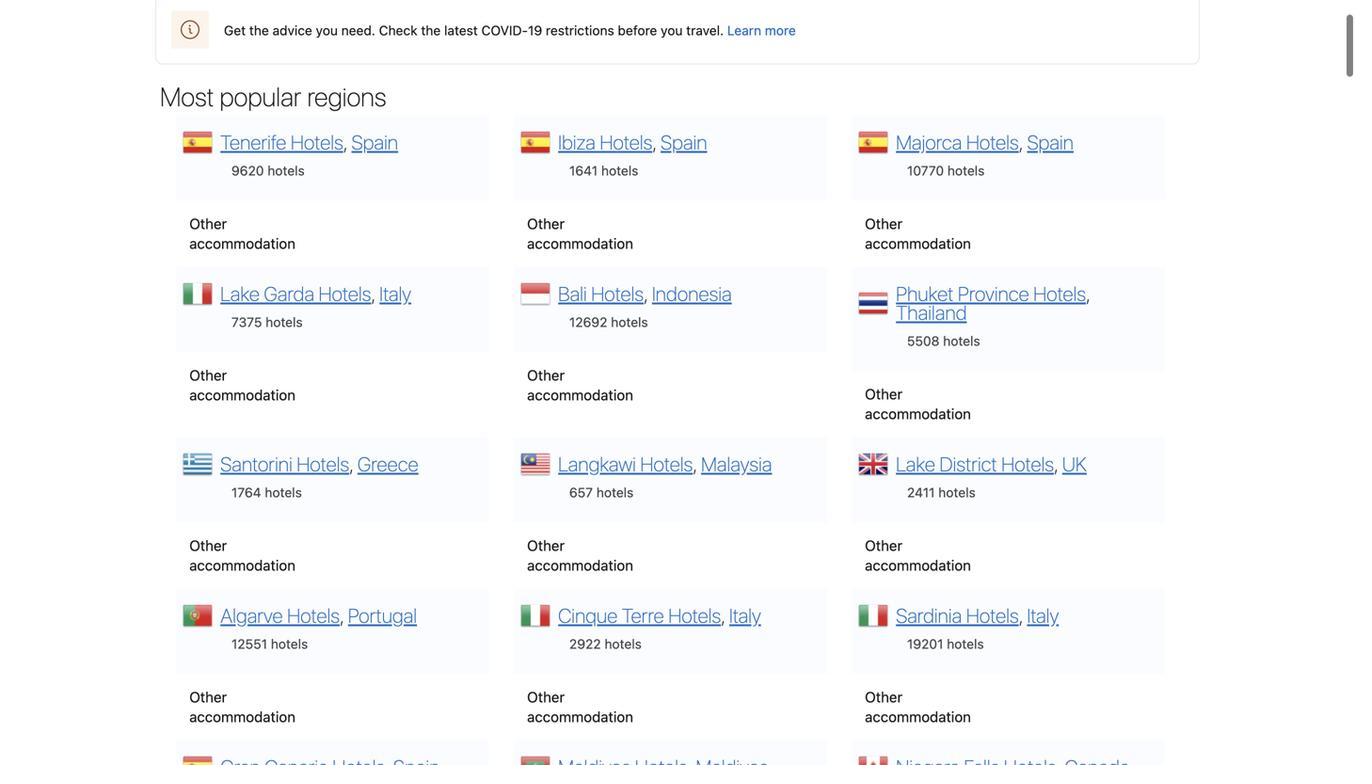 Task type: vqa. For each thing, say whether or not it's contained in the screenshot.
second cell from left
no



Task type: locate. For each thing, give the bounding box(es) containing it.
latest
[[444, 22, 478, 38]]

accommodation for lake district hotels
[[865, 557, 971, 574]]

other accommodation for sardinia hotels
[[865, 688, 971, 725]]

lake up 7375
[[220, 282, 260, 305]]

accommodation up cinque
[[527, 557, 633, 574]]

hotels right the province at the top
[[1034, 282, 1086, 305]]

lake up 2411 at the right bottom of the page
[[896, 452, 936, 476]]

hotels right algarve
[[287, 604, 340, 627]]

3 spain from the left
[[1027, 130, 1074, 154]]

greece link
[[358, 452, 419, 476]]

italy
[[380, 282, 411, 305], [729, 604, 761, 627], [1027, 604, 1059, 627]]

thailand
[[896, 301, 967, 324]]

hotels right 5508
[[943, 333, 981, 349]]

other for bali hotels
[[527, 366, 565, 383]]

hotels inside phuket province hotels , thailand 5508 hotels
[[943, 333, 981, 349]]

hotels inside bali hotels , indonesia 12692 hotels
[[611, 314, 648, 330]]

0 horizontal spatial spain
[[352, 130, 398, 154]]

spain link right ibiza hotels link
[[661, 130, 707, 154]]

1641
[[569, 163, 598, 178]]

, inside algarve hotels , portugal 12551 hotels
[[340, 604, 344, 627]]

other accommodation for phuket province hotels
[[865, 385, 971, 422]]

accommodation up district at the bottom right
[[865, 405, 971, 422]]

2 horizontal spatial italy
[[1027, 604, 1059, 627]]

ibiza
[[558, 130, 596, 154]]

1 you from the left
[[316, 22, 338, 38]]

accommodation up algarve
[[189, 557, 296, 574]]

1764
[[232, 485, 261, 500]]

hotels right langkawi
[[641, 452, 693, 476]]

,
[[343, 130, 347, 154], [653, 130, 657, 154], [1019, 130, 1023, 154], [371, 282, 375, 305], [644, 282, 648, 305], [1086, 282, 1090, 305], [349, 452, 353, 476], [693, 452, 697, 476], [1054, 452, 1058, 476], [340, 604, 344, 627], [721, 604, 725, 627], [1019, 604, 1023, 627]]

, inside phuket province hotels , thailand 5508 hotels
[[1086, 282, 1090, 305]]

other accommodation up phuket
[[865, 215, 971, 252]]

hotels right majorca
[[967, 130, 1019, 154]]

accommodation down the 12551 in the left of the page
[[189, 708, 296, 725]]

lake
[[220, 282, 260, 305], [896, 452, 936, 476]]

province
[[958, 282, 1030, 305]]

other accommodation for majorca hotels
[[865, 215, 971, 252]]

uk
[[1063, 452, 1087, 476]]

hotels inside the majorca hotels , spain 10770 hotels
[[948, 163, 985, 178]]

italy inside lake garda hotels , italy 7375 hotels
[[380, 282, 411, 305]]

the right get
[[249, 22, 269, 38]]

the left "latest"
[[421, 22, 441, 38]]

spain link for tenerife hotels
[[352, 130, 398, 154]]

algarve hotels , portugal 12551 hotels
[[220, 604, 417, 652]]

1 horizontal spatial lake
[[896, 452, 936, 476]]

indonesia link
[[652, 282, 732, 305]]

hotels down langkawi hotels link
[[597, 485, 634, 500]]

other accommodation down the 9620
[[189, 215, 296, 252]]

, inside langkawi hotels , malaysia 657 hotels
[[693, 452, 697, 476]]

italy for lake garda hotels
[[380, 282, 411, 305]]

other accommodation for bali hotels
[[527, 366, 633, 403]]

santorini hotels , greece 1764 hotels
[[220, 452, 419, 500]]

0 vertical spatial lake
[[220, 282, 260, 305]]

you left travel.
[[661, 22, 683, 38]]

hotels up '12692'
[[591, 282, 644, 305]]

2 horizontal spatial spain link
[[1027, 130, 1074, 154]]

spain
[[352, 130, 398, 154], [661, 130, 707, 154], [1027, 130, 1074, 154]]

12551
[[232, 636, 267, 652]]

hotels right garda
[[319, 282, 371, 305]]

hotels right ibiza
[[600, 130, 653, 154]]

2411
[[907, 485, 935, 500]]

langkawi hotels link
[[558, 452, 693, 476]]

italy inside sardinia hotels , italy 19201 hotels
[[1027, 604, 1059, 627]]

spain link down regions
[[352, 130, 398, 154]]

bali hotels , indonesia 12692 hotels
[[558, 282, 732, 330]]

accommodation for algarve hotels
[[189, 708, 296, 725]]

hotels left the greece
[[297, 452, 349, 476]]

other accommodation down '12692'
[[527, 366, 633, 403]]

other accommodation up algarve
[[189, 537, 296, 574]]

, inside lake garda hotels , italy 7375 hotels
[[371, 282, 375, 305]]

2 horizontal spatial spain
[[1027, 130, 1074, 154]]

hotels down regions
[[291, 130, 343, 154]]

most
[[160, 81, 214, 112]]

spain right ibiza hotels link
[[661, 130, 707, 154]]

lake inside lake garda hotels , italy 7375 hotels
[[220, 282, 260, 305]]

accommodation
[[189, 235, 296, 252], [527, 235, 633, 252], [865, 235, 971, 252], [189, 386, 296, 403], [527, 386, 633, 403], [865, 405, 971, 422], [189, 557, 296, 574], [527, 557, 633, 574], [865, 557, 971, 574], [189, 708, 296, 725], [527, 708, 633, 725], [865, 708, 971, 725]]

italy link
[[380, 282, 411, 305], [729, 604, 761, 627], [1027, 604, 1059, 627]]

other accommodation up cinque
[[527, 537, 633, 574]]

malaysia
[[701, 452, 772, 476]]

phuket province hotels link
[[896, 282, 1086, 305]]

other accommodation down the 12551 in the left of the page
[[189, 688, 296, 725]]

accommodation down the 19201
[[865, 708, 971, 725]]

other accommodation up sardinia
[[865, 537, 971, 574]]

uk link
[[1063, 452, 1087, 476]]

0 horizontal spatial italy
[[380, 282, 411, 305]]

spain down regions
[[352, 130, 398, 154]]

3 spain link from the left
[[1027, 130, 1074, 154]]

lake inside 'lake district hotels , uk 2411 hotels'
[[896, 452, 936, 476]]

malaysia link
[[701, 452, 772, 476]]

hotels down majorca hotels link
[[948, 163, 985, 178]]

other
[[189, 215, 227, 232], [527, 215, 565, 232], [865, 215, 903, 232], [189, 366, 227, 383], [527, 366, 565, 383], [865, 385, 903, 402], [189, 537, 227, 554], [527, 537, 565, 554], [865, 537, 903, 554], [189, 688, 227, 705], [527, 688, 565, 705], [865, 688, 903, 705]]

other accommodation for cinque terre hotels
[[527, 688, 633, 725]]

advice
[[273, 22, 312, 38]]

hotels inside langkawi hotels , malaysia 657 hotels
[[597, 485, 634, 500]]

other accommodation
[[189, 215, 296, 252], [527, 215, 633, 252], [865, 215, 971, 252], [189, 366, 296, 403], [527, 366, 633, 403], [865, 385, 971, 422], [189, 537, 296, 574], [527, 537, 633, 574], [865, 537, 971, 574], [189, 688, 296, 725], [527, 688, 633, 725], [865, 688, 971, 725]]

accommodation up sardinia
[[865, 557, 971, 574]]

santorini hotels link
[[220, 452, 349, 476]]

other accommodation down 7375
[[189, 366, 296, 403]]

other for algarve hotels
[[189, 688, 227, 705]]

italy inside cinque terre hotels , italy 2922 hotels
[[729, 604, 761, 627]]

cinque
[[558, 604, 618, 627]]

1 the from the left
[[249, 22, 269, 38]]

0 horizontal spatial spain link
[[352, 130, 398, 154]]

other accommodation down the 19201
[[865, 688, 971, 725]]

1 horizontal spatial spain link
[[661, 130, 707, 154]]

accommodation up langkawi
[[527, 386, 633, 403]]

spain inside tenerife hotels , spain 9620 hotels
[[352, 130, 398, 154]]

hotels down santorini hotels "link"
[[265, 485, 302, 500]]

italy for cinque terre hotels
[[729, 604, 761, 627]]

19
[[528, 22, 542, 38]]

other accommodation up bali
[[527, 215, 633, 252]]

hotels inside tenerife hotels , spain 9620 hotels
[[291, 130, 343, 154]]

accommodation up garda
[[189, 235, 296, 252]]

hotels inside ibiza hotels , spain 1641 hotels
[[601, 163, 639, 178]]

portugal link
[[348, 604, 417, 627]]

accommodation up phuket
[[865, 235, 971, 252]]

hotels down tenerife hotels link
[[268, 163, 305, 178]]

0 horizontal spatial you
[[316, 22, 338, 38]]

other for ibiza hotels
[[527, 215, 565, 232]]

657
[[569, 485, 593, 500]]

hotels inside 'lake district hotels , uk 2411 hotels'
[[939, 485, 976, 500]]

cinque terre hotels , italy 2922 hotels
[[558, 604, 761, 652]]

santorini
[[220, 452, 293, 476]]

sardinia
[[896, 604, 962, 627]]

hotels inside ibiza hotels , spain 1641 hotels
[[600, 130, 653, 154]]

hotels left uk
[[1002, 452, 1054, 476]]

hotels
[[291, 130, 343, 154], [600, 130, 653, 154], [967, 130, 1019, 154], [319, 282, 371, 305], [591, 282, 644, 305], [1034, 282, 1086, 305], [297, 452, 349, 476], [641, 452, 693, 476], [1002, 452, 1054, 476], [287, 604, 340, 627], [669, 604, 721, 627], [967, 604, 1019, 627]]

accommodation up santorini
[[189, 386, 296, 403]]

0 horizontal spatial the
[[249, 22, 269, 38]]

you left need.
[[316, 22, 338, 38]]

spain link for majorca hotels
[[1027, 130, 1074, 154]]

other accommodation for algarve hotels
[[189, 688, 296, 725]]

hotels down district at the bottom right
[[939, 485, 976, 500]]

sardinia hotels , italy 19201 hotels
[[896, 604, 1059, 652]]

1 spain from the left
[[352, 130, 398, 154]]

italy link for cinque terre hotels
[[729, 604, 761, 627]]

the
[[249, 22, 269, 38], [421, 22, 441, 38]]

1 horizontal spatial you
[[661, 22, 683, 38]]

1 horizontal spatial italy link
[[729, 604, 761, 627]]

accommodation for lake garda hotels
[[189, 386, 296, 403]]

hotels down sardinia hotels link
[[947, 636, 984, 652]]

0 horizontal spatial lake
[[220, 282, 260, 305]]

hotels down bali hotels link
[[611, 314, 648, 330]]

hotels inside algarve hotels , portugal 12551 hotels
[[287, 604, 340, 627]]

0 horizontal spatial italy link
[[380, 282, 411, 305]]

you
[[316, 22, 338, 38], [661, 22, 683, 38]]

2 spain from the left
[[661, 130, 707, 154]]

hotels inside santorini hotels , greece 1764 hotels
[[297, 452, 349, 476]]

7375
[[232, 314, 262, 330]]

hotels inside sardinia hotels , italy 19201 hotels
[[947, 636, 984, 652]]

spain for tenerife hotels
[[352, 130, 398, 154]]

other accommodation down 5508
[[865, 385, 971, 422]]

most popular regions main content
[[155, 81, 1200, 765]]

hotels right sardinia
[[967, 604, 1019, 627]]

ibiza hotels link
[[558, 130, 653, 154]]

1 horizontal spatial the
[[421, 22, 441, 38]]

2 horizontal spatial italy link
[[1027, 604, 1059, 627]]

1 spain link from the left
[[352, 130, 398, 154]]

majorca hotels , spain 10770 hotels
[[896, 130, 1074, 178]]

spain inside the majorca hotels , spain 10770 hotels
[[1027, 130, 1074, 154]]

accommodation for bali hotels
[[527, 386, 633, 403]]

hotels down algarve hotels link
[[271, 636, 308, 652]]

other for santorini hotels
[[189, 537, 227, 554]]

1 horizontal spatial italy
[[729, 604, 761, 627]]

accommodation down 2922
[[527, 708, 633, 725]]

spain link right majorca hotels link
[[1027, 130, 1074, 154]]

hotels
[[268, 163, 305, 178], [601, 163, 639, 178], [948, 163, 985, 178], [266, 314, 303, 330], [611, 314, 648, 330], [943, 333, 981, 349], [265, 485, 302, 500], [597, 485, 634, 500], [939, 485, 976, 500], [271, 636, 308, 652], [605, 636, 642, 652], [947, 636, 984, 652]]

hotels down garda
[[266, 314, 303, 330]]

accommodation for majorca hotels
[[865, 235, 971, 252]]

spain right majorca hotels link
[[1027, 130, 1074, 154]]

accommodation up bali
[[527, 235, 633, 252]]

other accommodation down 2922
[[527, 688, 633, 725]]

hotels down cinque terre hotels link
[[605, 636, 642, 652]]

hotels right terre at the left bottom of page
[[669, 604, 721, 627]]

garda
[[264, 282, 314, 305]]

bali
[[558, 282, 587, 305]]

hotels inside tenerife hotels , spain 9620 hotels
[[268, 163, 305, 178]]

other accommodation for tenerife hotels
[[189, 215, 296, 252]]

2 you from the left
[[661, 22, 683, 38]]

hotels down ibiza hotels link
[[601, 163, 639, 178]]

other accommodation for lake garda hotels
[[189, 366, 296, 403]]

other for phuket province hotels
[[865, 385, 903, 402]]

1 vertical spatial lake
[[896, 452, 936, 476]]

greece
[[358, 452, 419, 476]]

spain link
[[352, 130, 398, 154], [661, 130, 707, 154], [1027, 130, 1074, 154]]

1 horizontal spatial spain
[[661, 130, 707, 154]]

hotels inside santorini hotels , greece 1764 hotels
[[265, 485, 302, 500]]

covid-
[[482, 22, 528, 38]]

2 spain link from the left
[[661, 130, 707, 154]]

spain inside ibiza hotels , spain 1641 hotels
[[661, 130, 707, 154]]



Task type: describe. For each thing, give the bounding box(es) containing it.
restrictions
[[546, 22, 614, 38]]

, inside 'lake district hotels , uk 2411 hotels'
[[1054, 452, 1058, 476]]

other for langkawi hotels
[[527, 537, 565, 554]]

accommodation for cinque terre hotels
[[527, 708, 633, 725]]

popular
[[220, 81, 302, 112]]

bali hotels link
[[558, 282, 644, 305]]

langkawi
[[558, 452, 636, 476]]

, inside the majorca hotels , spain 10770 hotels
[[1019, 130, 1023, 154]]

accommodation for phuket province hotels
[[865, 405, 971, 422]]

19201
[[907, 636, 944, 652]]

majorca
[[896, 130, 962, 154]]

accommodation for langkawi hotels
[[527, 557, 633, 574]]

accommodation for tenerife hotels
[[189, 235, 296, 252]]

spain for ibiza hotels
[[661, 130, 707, 154]]

2 the from the left
[[421, 22, 441, 38]]

travel.
[[686, 22, 724, 38]]

sardinia hotels link
[[896, 604, 1019, 627]]

spain for majorca hotels
[[1027, 130, 1074, 154]]

other for tenerife hotels
[[189, 215, 227, 232]]

hotels inside phuket province hotels , thailand 5508 hotels
[[1034, 282, 1086, 305]]

check
[[379, 22, 418, 38]]

langkawi hotels , malaysia 657 hotels
[[558, 452, 772, 500]]

italy link for sardinia hotels
[[1027, 604, 1059, 627]]

lake for lake district hotels
[[896, 452, 936, 476]]

lake district hotels link
[[896, 452, 1054, 476]]

tenerife hotels link
[[220, 130, 343, 154]]

hotels inside langkawi hotels , malaysia 657 hotels
[[641, 452, 693, 476]]

accommodation for sardinia hotels
[[865, 708, 971, 725]]

indonesia
[[652, 282, 732, 305]]

hotels inside the majorca hotels , spain 10770 hotels
[[967, 130, 1019, 154]]

, inside ibiza hotels , spain 1641 hotels
[[653, 130, 657, 154]]

accommodation for santorini hotels
[[189, 557, 296, 574]]

2922
[[569, 636, 601, 652]]

algarve
[[220, 604, 283, 627]]

more
[[765, 22, 796, 38]]

thailand link
[[896, 301, 967, 324]]

accommodation for ibiza hotels
[[527, 235, 633, 252]]

10770
[[907, 163, 944, 178]]

get
[[224, 22, 246, 38]]

, inside bali hotels , indonesia 12692 hotels
[[644, 282, 648, 305]]

tenerife
[[220, 130, 287, 154]]

9620
[[232, 163, 264, 178]]

cinque terre hotels link
[[558, 604, 721, 627]]

, inside santorini hotels , greece 1764 hotels
[[349, 452, 353, 476]]

regions
[[307, 81, 386, 112]]

hotels inside bali hotels , indonesia 12692 hotels
[[591, 282, 644, 305]]

other for sardinia hotels
[[865, 688, 903, 705]]

ibiza hotels , spain 1641 hotels
[[558, 130, 707, 178]]

district
[[940, 452, 997, 476]]

hotels inside lake garda hotels , italy 7375 hotels
[[266, 314, 303, 330]]

lake garda hotels link
[[220, 282, 371, 305]]

other for majorca hotels
[[865, 215, 903, 232]]

lake district hotels , uk 2411 hotels
[[896, 452, 1087, 500]]

learn
[[728, 22, 762, 38]]

other for cinque terre hotels
[[527, 688, 565, 705]]

learn more link
[[728, 22, 796, 38]]

5508
[[907, 333, 940, 349]]

, inside tenerife hotels , spain 9620 hotels
[[343, 130, 347, 154]]

other accommodation for santorini hotels
[[189, 537, 296, 574]]

terre
[[622, 604, 664, 627]]

majorca hotels link
[[896, 130, 1019, 154]]

most popular regions
[[160, 81, 386, 112]]

hotels inside 'lake district hotels , uk 2411 hotels'
[[1002, 452, 1054, 476]]

hotels inside cinque terre hotels , italy 2922 hotels
[[669, 604, 721, 627]]

tenerife hotels , spain 9620 hotels
[[220, 130, 398, 178]]

hotels inside algarve hotels , portugal 12551 hotels
[[271, 636, 308, 652]]

other for lake garda hotels
[[189, 366, 227, 383]]

, inside cinque terre hotels , italy 2922 hotels
[[721, 604, 725, 627]]

before
[[618, 22, 657, 38]]

lake for lake garda hotels
[[220, 282, 260, 305]]

get the advice you need. check the latest covid-19 restrictions before you travel. learn more
[[224, 22, 796, 38]]

other for lake district hotels
[[865, 537, 903, 554]]

italy link for lake garda hotels
[[380, 282, 411, 305]]

algarve hotels link
[[220, 604, 340, 627]]

need.
[[341, 22, 375, 38]]

other accommodation for lake district hotels
[[865, 537, 971, 574]]

hotels inside sardinia hotels , italy 19201 hotels
[[967, 604, 1019, 627]]

hotels inside lake garda hotels , italy 7375 hotels
[[319, 282, 371, 305]]

phuket province hotels , thailand 5508 hotels
[[896, 282, 1090, 349]]

other accommodation for langkawi hotels
[[527, 537, 633, 574]]

, inside sardinia hotels , italy 19201 hotels
[[1019, 604, 1023, 627]]

spain link for ibiza hotels
[[661, 130, 707, 154]]

hotels inside cinque terre hotels , italy 2922 hotels
[[605, 636, 642, 652]]

phuket
[[896, 282, 954, 305]]

12692
[[569, 314, 608, 330]]

lake garda hotels , italy 7375 hotels
[[220, 282, 411, 330]]

portugal
[[348, 604, 417, 627]]

other accommodation for ibiza hotels
[[527, 215, 633, 252]]



